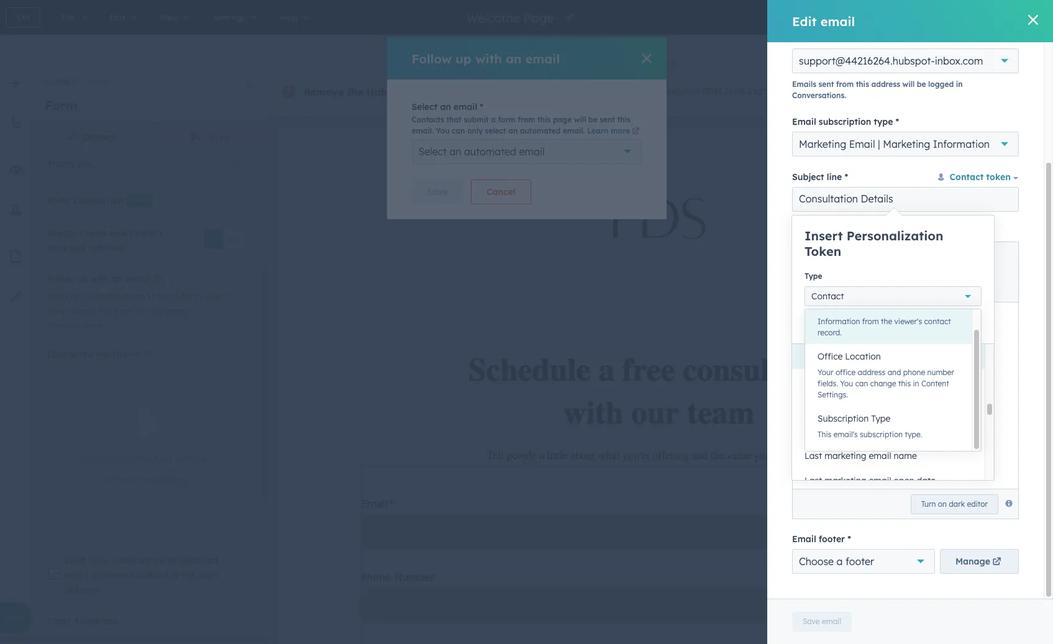 Task type: describe. For each thing, give the bounding box(es) containing it.
contact for contact information from the viewer's contact record.
[[818, 300, 850, 311]]

email inside "button"
[[869, 475, 891, 487]]

on inside "send an automated email to contacts when they submit the form on this page."
[[135, 306, 146, 317]]

on inside button
[[938, 499, 947, 509]]

form down specified
[[198, 570, 219, 581]]

follow up with an email inside tab panel
[[47, 273, 149, 285]]

emails
[[792, 80, 817, 89]]

suite
[[724, 86, 745, 97]]

email subscription type
[[792, 116, 893, 127]]

starter.
[[747, 86, 777, 97]]

an inside select an automated email popup button
[[450, 145, 461, 158]]

address down edit email
[[817, 33, 851, 44]]

styles link
[[150, 122, 268, 152]]

from inside the contact information from the viewer's contact record.
[[862, 317, 879, 326]]

last marketing email click date button
[[792, 419, 985, 444]]

this inside "send an automated email to contacts when they submit the form on this page."
[[148, 306, 163, 317]]

last marketing email open date
[[805, 475, 936, 487]]

unlock
[[577, 86, 605, 97]]

support@44216264.hubspot-inbox.com button
[[792, 48, 1019, 73]]

2 vertical spatial form
[[47, 195, 70, 206]]

follow up with an email element
[[47, 289, 244, 334]]

alert containing this form isn't used in any workflows
[[47, 389, 244, 491]]

open
[[894, 475, 914, 487]]

an inside "send an automated email to contacts when they submit the form on this page."
[[70, 291, 81, 302]]

to inside "send an automated email to contacts when they submit the form on this page."
[[156, 291, 164, 302]]

0 vertical spatial type
[[805, 272, 822, 281]]

this up more
[[617, 115, 631, 124]]

information inside the contact information from the viewer's contact record.
[[818, 317, 860, 326]]

subject line
[[792, 172, 842, 183]]

settings.
[[818, 390, 848, 400]]

more
[[611, 126, 630, 135]]

conversations.
[[792, 91, 846, 100]]

landing
[[493, 86, 531, 98]]

last for last marketing email open date
[[805, 475, 822, 487]]

an up "send an automated email to contacts when they submit the form on this page." on the top left
[[112, 273, 123, 285]]

last for last engagement date
[[805, 351, 822, 362]]

last contacted
[[805, 401, 866, 412]]

contacts
[[412, 115, 444, 124]]

address inside emails sent from this address will be logged in conversations.
[[871, 80, 900, 89]]

to inside add form to a workflow popup button
[[136, 476, 143, 485]]

email addresses
[[47, 616, 117, 627]]

2 vertical spatial in
[[152, 454, 158, 463]]

number
[[927, 368, 954, 377]]

beta
[[6, 613, 26, 624]]

new
[[110, 227, 128, 238]]

save email
[[803, 617, 841, 626]]

premium
[[608, 86, 644, 97]]

save email button
[[792, 612, 852, 632]]

remove
[[304, 86, 344, 98]]

preview
[[934, 12, 961, 22]]

logged
[[928, 80, 954, 89]]

sent inside contacts that submit a form from this page will be sent this email. you can only select an automated email.
[[600, 115, 615, 124]]

email inside "send an automated email to contacts when they submit the form on this page."
[[131, 291, 154, 302]]

instead
[[137, 570, 168, 581]]

link opens in a new window image
[[632, 128, 640, 135]]

that
[[446, 115, 462, 124]]

publish button
[[979, 7, 1025, 27]]

phone
[[903, 368, 925, 377]]

0 vertical spatial select
[[412, 101, 438, 112]]

personalize button
[[839, 275, 893, 299]]

in inside office location your office address and phone number fields. you can change this in content settings.
[[913, 379, 919, 388]]

personalization
[[847, 228, 943, 244]]

add
[[101, 476, 115, 485]]

email inside button
[[84, 321, 105, 331]]

emails sent from this address will be logged in conversations.
[[792, 80, 963, 100]]

automated for send an automated email to contacts when they submit the form on this page.
[[83, 291, 129, 302]]

0 vertical spatial footer
[[819, 534, 845, 545]]

the inside the contact information from the viewer's contact record.
[[881, 317, 892, 326]]

follow up with an email dialog
[[387, 37, 666, 219]]

turn on dark editor
[[921, 499, 988, 509]]

last for last activity date
[[805, 376, 822, 387]]

address inside office location your office address and phone number fields. you can change this in content settings.
[[858, 368, 886, 377]]

2 horizontal spatial with
[[683, 86, 700, 97]]

publish group
[[979, 7, 1041, 27]]

contact token
[[950, 172, 1011, 183]]

content inside office location your office address and phone number fields. you can change this in content settings.
[[921, 379, 949, 388]]

contact button
[[805, 286, 982, 306]]

this inside subscription type this email's subscription type.
[[818, 430, 832, 439]]

follow inside dialog
[[412, 51, 452, 66]]

cancel
[[487, 186, 516, 198]]

select an email inside select an email button
[[47, 321, 105, 331]]

select
[[485, 126, 506, 135]]

footer inside popup button
[[846, 556, 874, 568]]

email inside popup button
[[519, 145, 545, 158]]

Search Contact tokens search field
[[805, 314, 982, 334]]

addresses
[[74, 616, 117, 627]]

always
[[48, 227, 78, 238]]

notifications
[[112, 555, 165, 566]]

link opens in a new window image
[[632, 128, 640, 135]]

the inside send form notifications to specified email addresses instead of the form defaults
[[182, 570, 196, 581]]

to inside send form notifications to specified email addresses instead of the form defaults
[[168, 555, 177, 566]]

page
[[553, 115, 572, 124]]

email's
[[834, 430, 858, 439]]

and
[[888, 368, 901, 377]]

subscription
[[818, 413, 869, 424]]

contact button
[[805, 293, 972, 318]]

details
[[861, 193, 893, 205]]

support@44216264.hubspot-
[[799, 55, 935, 67]]

this inside emails sent from this address will be logged in conversations.
[[856, 80, 869, 89]]

0 horizontal spatial workflows
[[96, 349, 139, 360]]

exit
[[17, 12, 30, 22]]

preview button
[[923, 7, 972, 27]]

used
[[133, 454, 149, 463]]

|
[[878, 138, 880, 150]]

2
[[1039, 3, 1043, 11]]

contact for contact token
[[950, 172, 984, 183]]

email for email subscription type
[[792, 116, 816, 127]]

marketing for last marketing email name
[[825, 451, 867, 462]]

select an email button
[[47, 319, 118, 334]]

date for open
[[917, 475, 936, 487]]

crm
[[703, 86, 722, 97]]

email inside popup button
[[849, 138, 875, 150]]

subject
[[792, 172, 824, 183]]

from right logo
[[439, 86, 463, 98]]

form left isn't
[[97, 454, 114, 463]]

form up addresses
[[89, 555, 109, 566]]

contents button
[[45, 77, 78, 87]]

dark
[[949, 499, 965, 509]]

content inside content link
[[82, 132, 116, 143]]

close image
[[642, 53, 652, 63]]

from inside contacts that submit a form from this page will be sent this email. you can only select an automated email.
[[518, 115, 535, 124]]

1 email. from the left
[[412, 126, 434, 135]]

autosaved
[[870, 12, 916, 23]]

2 vertical spatial with
[[91, 273, 109, 285]]

be inside contacts that submit a form from this page will be sent this email. you can only select an automated email.
[[588, 115, 598, 124]]

you inside office location your office address and phone number fields. you can change this in content settings.
[[840, 379, 853, 388]]

send an automated email to contacts when they submit the form on this page.
[[47, 291, 227, 317]]

learn more
[[587, 126, 630, 135]]

last marketing email click date
[[805, 426, 933, 437]]

submit inside "send an automated email to contacts when they submit the form on this page."
[[67, 306, 95, 317]]

form inside add form to a workflow popup button
[[117, 476, 134, 485]]

consultation
[[799, 193, 858, 205]]

information inside popup button
[[933, 138, 990, 150]]

from inside emails sent from this address will be logged in conversations.
[[836, 80, 854, 89]]

workflows inside alert
[[175, 454, 210, 463]]

connected
[[47, 349, 93, 360]]

from
[[792, 33, 815, 44]]

remove the hubspot logo from your landing pages.
[[304, 86, 567, 98]]

turn
[[921, 499, 936, 509]]

fields.
[[818, 379, 838, 388]]

date
[[880, 351, 900, 362]]

follow up with an email inside dialog
[[412, 51, 560, 66]]

1 marketing from the left
[[799, 138, 846, 150]]

contacts
[[167, 291, 203, 302]]

any
[[160, 454, 173, 463]]

be inside emails sent from this address will be logged in conversations.
[[917, 80, 926, 89]]

close image for edit email
[[1028, 15, 1038, 25]]

will inside emails sent from this address will be logged in conversations.
[[903, 80, 915, 89]]

add form to a workflow
[[101, 476, 183, 485]]

when
[[205, 291, 227, 302]]

the right remove
[[347, 86, 363, 98]]

create
[[80, 227, 108, 238]]



Task type: vqa. For each thing, say whether or not it's contained in the screenshot.
the rightmost Information
yes



Task type: locate. For each thing, give the bounding box(es) containing it.
1 vertical spatial be
[[588, 115, 598, 124]]

0 horizontal spatial with
[[91, 273, 109, 285]]

send
[[47, 291, 68, 302], [65, 555, 86, 566]]

0 horizontal spatial follow
[[47, 273, 75, 285]]

submit inside contacts that submit a form from this page will be sent this email. you can only select an automated email.
[[464, 115, 489, 124]]

this inside alert
[[81, 454, 95, 463]]

type up last marketing email click date
[[871, 413, 891, 424]]

1 vertical spatial send
[[65, 555, 86, 566]]

email left click
[[869, 426, 891, 437]]

0 vertical spatial can
[[452, 126, 465, 135]]

0 horizontal spatial will
[[574, 115, 586, 124]]

to
[[156, 291, 164, 302], [136, 476, 143, 485], [168, 555, 177, 566]]

form up always
[[47, 195, 70, 206]]

contact right viewer's
[[924, 317, 951, 326]]

to down used
[[136, 476, 143, 485]]

date right click
[[914, 426, 933, 437]]

1 vertical spatial this
[[81, 454, 95, 463]]

0 vertical spatial in
[[956, 80, 963, 89]]

1 horizontal spatial content
[[921, 379, 949, 388]]

form automation
[[47, 195, 124, 206]]

contact inside edit email dialog
[[950, 172, 984, 183]]

from down contact dropdown button
[[862, 317, 879, 326]]

1 vertical spatial form
[[45, 98, 77, 113]]

contact inside the contact information from the viewer's contact record.
[[924, 317, 951, 326]]

marketing for last marketing email click date
[[825, 426, 867, 437]]

email inside send form notifications to specified email addresses instead of the form defaults
[[65, 570, 88, 581]]

1 horizontal spatial this
[[818, 430, 832, 439]]

information
[[933, 138, 990, 150], [818, 317, 860, 326]]

0 vertical spatial content
[[82, 132, 116, 143]]

page.
[[165, 306, 188, 317]]

type
[[805, 272, 822, 281], [871, 413, 891, 424]]

2 horizontal spatial automated
[[520, 126, 561, 135]]

from
[[836, 80, 854, 89], [439, 86, 463, 98], [518, 115, 535, 124], [862, 317, 879, 326]]

save inside button
[[803, 617, 820, 626]]

save for save
[[427, 186, 448, 198]]

form button
[[78, 77, 110, 87]]

last activity date
[[805, 376, 876, 387]]

2 last from the top
[[805, 376, 822, 387]]

with inside dialog
[[475, 51, 502, 66]]

up down always create new contact for email address
[[77, 273, 88, 285]]

2 vertical spatial date
[[917, 475, 936, 487]]

automated down select at the left of page
[[464, 145, 516, 158]]

you inside contacts that submit a form from this page will be sent this email. you can only select an automated email.
[[436, 126, 450, 135]]

select an email up that
[[412, 101, 477, 112]]

email up from address
[[821, 13, 855, 29]]

1 vertical spatial content
[[921, 379, 949, 388]]

form right contents
[[90, 77, 110, 87]]

type down token
[[805, 272, 822, 281]]

0 vertical spatial information
[[933, 138, 990, 150]]

email down conversations.
[[792, 116, 816, 127]]

1 horizontal spatial to
[[156, 291, 164, 302]]

automated
[[520, 126, 561, 135], [464, 145, 516, 158], [83, 291, 129, 302]]

0 vertical spatial sent
[[819, 80, 834, 89]]

0 horizontal spatial submit
[[67, 306, 95, 317]]

tab panel
[[32, 0, 268, 644]]

0 vertical spatial to
[[156, 291, 164, 302]]

marketing down last marketing email name
[[825, 475, 867, 487]]

last for last contacted
[[805, 401, 822, 412]]

1 vertical spatial automated
[[464, 145, 516, 158]]

list box
[[805, 293, 981, 451], [792, 319, 994, 493]]

1 vertical spatial marketing
[[825, 451, 867, 462]]

can
[[452, 126, 465, 135], [855, 379, 868, 388]]

0 horizontal spatial a
[[145, 476, 150, 485]]

with up 'your'
[[475, 51, 502, 66]]

a for workflow
[[145, 476, 150, 485]]

date right open
[[917, 475, 936, 487]]

subscription type button
[[805, 406, 972, 431]]

with down always create new contact for email address
[[91, 273, 109, 285]]

2 horizontal spatial a
[[837, 556, 843, 568]]

you down office in the right of the page
[[840, 379, 853, 388]]

up up 'your'
[[456, 51, 472, 66]]

subscription
[[819, 116, 871, 127], [860, 430, 903, 439]]

last inside "button"
[[805, 475, 822, 487]]

list box containing contact
[[805, 293, 981, 451]]

content down the number
[[921, 379, 949, 388]]

submit up select an email button
[[67, 306, 95, 317]]

date
[[857, 376, 876, 387], [914, 426, 933, 437], [917, 475, 936, 487]]

will down the support@44216264.hubspot-inbox.com popup button
[[903, 80, 915, 89]]

option
[[792, 319, 985, 344]]

contact inside dropdown button
[[812, 291, 844, 302]]

1 vertical spatial will
[[574, 115, 586, 124]]

5 last from the top
[[805, 451, 822, 462]]

0 horizontal spatial automated
[[83, 291, 129, 302]]

email up defaults
[[65, 570, 88, 581]]

tab list containing content
[[32, 122, 268, 153]]

1 vertical spatial select an email
[[47, 321, 105, 331]]

1 horizontal spatial close image
[[1028, 15, 1038, 25]]

information up record.
[[818, 317, 860, 326]]

last marketing email open date button
[[792, 469, 985, 493]]

save for save email
[[803, 617, 820, 626]]

select inside popup button
[[418, 145, 447, 158]]

in down phone
[[913, 379, 919, 388]]

save down choose at the right of page
[[803, 617, 820, 626]]

the right of
[[182, 570, 196, 581]]

marketing down email's
[[825, 451, 867, 462]]

defaults
[[65, 585, 100, 596]]

1 vertical spatial follow
[[47, 273, 75, 285]]

engagement
[[825, 351, 877, 362]]

be
[[917, 80, 926, 89], [588, 115, 598, 124]]

can inside office location your office address and phone number fields. you can change this in content settings.
[[855, 379, 868, 388]]

1 vertical spatial information
[[818, 317, 860, 326]]

office
[[836, 368, 856, 377]]

None field
[[465, 9, 558, 26], [792, 314, 994, 493], [465, 9, 558, 26], [792, 314, 994, 493]]

consultation details
[[799, 193, 893, 205]]

caret image
[[234, 194, 242, 207]]

subscription inside edit email dialog
[[819, 116, 871, 127]]

they
[[47, 306, 65, 317]]

click
[[894, 426, 912, 437]]

form down contents
[[45, 98, 77, 113]]

settings button
[[940, 40, 997, 61]]

address up change
[[858, 368, 886, 377]]

from address
[[792, 33, 851, 44]]

1 horizontal spatial up
[[456, 51, 472, 66]]

contact right new
[[130, 227, 163, 238]]

email down contacts that submit a form from this page will be sent this email. you can only select an automated email.
[[519, 145, 545, 158]]

personalize application
[[792, 242, 1019, 520]]

1 vertical spatial footer
[[846, 556, 874, 568]]

the inside "send an automated email to contacts when they submit the form on this page."
[[98, 306, 111, 317]]

a inside popup button
[[145, 476, 150, 485]]

tab panel containing form automation
[[32, 0, 268, 644]]

group
[[499, 40, 548, 61], [1002, 40, 1041, 61], [899, 249, 924, 266], [925, 249, 951, 266]]

a for form
[[491, 115, 496, 124]]

settings
[[958, 45, 991, 56]]

this down support@44216264.hubspot-
[[856, 80, 869, 89]]

send for send form notifications to specified email addresses instead of the form defaults
[[65, 555, 86, 566]]

an up connected
[[72, 321, 81, 331]]

editor
[[967, 499, 988, 509]]

your
[[818, 368, 834, 377]]

follow inside tab panel
[[47, 273, 75, 285]]

form up select an email button
[[113, 306, 133, 317]]

to left contacts
[[156, 291, 164, 302]]

0 horizontal spatial you
[[436, 126, 450, 135]]

marketing
[[799, 138, 846, 150], [883, 138, 930, 150]]

personalize
[[843, 282, 890, 292]]

navigation containing contents
[[32, 66, 268, 89]]

contact inside always create new contact for email address
[[130, 227, 163, 238]]

marketing inside "button"
[[825, 475, 867, 487]]

send inside send form notifications to specified email addresses instead of the form defaults
[[65, 555, 86, 566]]

list box containing last engagement date
[[792, 319, 994, 493]]

0 horizontal spatial on
[[135, 306, 146, 317]]

isn't
[[116, 454, 131, 463]]

can inside contacts that submit a form from this page will be sent this email. you can only select an automated email.
[[452, 126, 465, 135]]

email footer element
[[792, 549, 1019, 574]]

email for email addresses
[[47, 616, 71, 627]]

select inside button
[[47, 321, 70, 331]]

0 horizontal spatial follow up with an email
[[47, 273, 149, 285]]

line
[[827, 172, 842, 183]]

tab list
[[32, 122, 268, 153]]

0 horizontal spatial this
[[81, 454, 95, 463]]

select an automated email
[[418, 145, 545, 158]]

form inside contacts that submit a form from this page will be sent this email. you can only select an automated email.
[[498, 115, 516, 124]]

0 horizontal spatial contact
[[130, 227, 163, 238]]

0 vertical spatial send
[[47, 291, 68, 302]]

email left name
[[869, 451, 891, 462]]

1 vertical spatial in
[[913, 379, 919, 388]]

2 vertical spatial marketing
[[825, 475, 867, 487]]

option inside list box
[[792, 319, 985, 344]]

1 vertical spatial type
[[871, 413, 891, 424]]

email up choose at the right of page
[[792, 534, 816, 545]]

logo
[[413, 86, 436, 98]]

submit up only
[[464, 115, 489, 124]]

up
[[456, 51, 472, 66], [77, 273, 88, 285]]

1 marketing from the top
[[825, 426, 867, 437]]

type inside subscription type this email's subscription type.
[[871, 413, 891, 424]]

contact
[[130, 227, 163, 238], [924, 317, 951, 326]]

form inside "send an automated email to contacts when they submit the form on this page."
[[113, 306, 133, 317]]

last marketing email name
[[805, 451, 917, 462]]

sent inside emails sent from this address will be logged in conversations.
[[819, 80, 834, 89]]

0 vertical spatial a
[[491, 115, 496, 124]]

0 vertical spatial contact
[[130, 227, 163, 238]]

marketing email | marketing information button
[[792, 132, 1019, 157]]

1 horizontal spatial follow
[[412, 51, 452, 66]]

this down phone
[[898, 379, 911, 388]]

footer up choose a footer
[[819, 534, 845, 545]]

content link
[[32, 122, 150, 152]]

1 vertical spatial date
[[914, 426, 933, 437]]

2 horizontal spatial in
[[956, 80, 963, 89]]

0 horizontal spatial content
[[82, 132, 116, 143]]

close image for form
[[245, 81, 253, 89]]

send for send an automated email to contacts when they submit the form on this page.
[[47, 291, 68, 302]]

last marketing email name button
[[792, 444, 985, 469]]

1 vertical spatial contact
[[924, 317, 951, 326]]

can down office in the right of the page
[[855, 379, 868, 388]]

save inside button
[[427, 186, 448, 198]]

in inside emails sent from this address will be logged in conversations.
[[956, 80, 963, 89]]

0 vertical spatial close image
[[1028, 15, 1038, 25]]

email up connected workflows
[[84, 321, 105, 331]]

date right office in the right of the page
[[857, 376, 876, 387]]

1 vertical spatial sent
[[600, 115, 615, 124]]

on left page.
[[135, 306, 146, 317]]

marketing
[[825, 426, 867, 437], [825, 451, 867, 462], [825, 475, 867, 487]]

1 last from the top
[[805, 351, 822, 362]]

email left |
[[849, 138, 875, 150]]

1 horizontal spatial select an email
[[412, 101, 477, 112]]

1 horizontal spatial save
[[803, 617, 820, 626]]

4 last from the top
[[805, 426, 822, 437]]

you down that
[[436, 126, 450, 135]]

close image inside edit email dialog
[[1028, 15, 1038, 25]]

0 vertical spatial you
[[436, 126, 450, 135]]

footer right choose at the right of page
[[846, 556, 874, 568]]

workflows down select an email button
[[96, 349, 139, 360]]

select an email inside follow up with an email dialog
[[412, 101, 477, 112]]

select up the contacts on the left of the page
[[412, 101, 438, 112]]

1 vertical spatial can
[[855, 379, 868, 388]]

0 vertical spatial form
[[90, 77, 110, 87]]

0 horizontal spatial type
[[805, 272, 822, 281]]

send inside "send an automated email to contacts when they submit the form on this page."
[[47, 291, 68, 302]]

address inside always create new contact for email address
[[89, 242, 123, 253]]

0 horizontal spatial in
[[152, 454, 158, 463]]

marketing down subscription
[[825, 426, 867, 437]]

name
[[894, 451, 917, 462]]

body
[[792, 226, 814, 238]]

be left logged
[[917, 80, 926, 89]]

edit
[[792, 13, 817, 29]]

insert
[[805, 228, 843, 244]]

contact token button
[[936, 172, 1019, 183]]

automated inside popup button
[[464, 145, 516, 158]]

1 vertical spatial a
[[145, 476, 150, 485]]

1 vertical spatial close image
[[245, 81, 253, 89]]

select down the contacts on the left of the page
[[418, 145, 447, 158]]

address down create
[[89, 242, 123, 253]]

hubspot
[[366, 86, 410, 98]]

1 horizontal spatial type
[[871, 413, 891, 424]]

0 vertical spatial on
[[135, 306, 146, 317]]

follow up with an email down always create new contact for email address
[[47, 273, 149, 285]]

0 horizontal spatial email.
[[412, 126, 434, 135]]

1 vertical spatial follow up with an email
[[47, 273, 149, 285]]

0 vertical spatial marketing
[[825, 426, 867, 437]]

email. down the page in the right top of the page
[[563, 126, 585, 135]]

this inside office location your office address and phone number fields. you can change this in content settings.
[[898, 379, 911, 388]]

0 vertical spatial follow
[[412, 51, 452, 66]]

workflows
[[96, 349, 139, 360], [175, 454, 210, 463]]

6 last from the top
[[805, 475, 822, 487]]

email left contacts
[[131, 291, 154, 302]]

in left "any"
[[152, 454, 158, 463]]

0 horizontal spatial be
[[588, 115, 598, 124]]

0 horizontal spatial select an email
[[47, 321, 105, 331]]

0 vertical spatial follow up with an email
[[412, 51, 560, 66]]

the left viewer's
[[881, 317, 892, 326]]

a inside contacts that submit a form from this page will be sent this email. you can only select an automated email.
[[491, 115, 496, 124]]

sent up learn more
[[600, 115, 615, 124]]

1 horizontal spatial be
[[917, 80, 926, 89]]

record.
[[818, 328, 842, 337]]

navigation
[[32, 66, 268, 89]]

1 vertical spatial up
[[77, 273, 88, 285]]

learn
[[587, 126, 609, 135]]

marketing right |
[[883, 138, 930, 150]]

0 vertical spatial select an email
[[412, 101, 477, 112]]

on right turn
[[938, 499, 947, 509]]

automated for select an automated email
[[464, 145, 516, 158]]

contact for contact
[[812, 291, 844, 302]]

0 vertical spatial workflows
[[96, 349, 139, 360]]

form
[[90, 77, 110, 87], [45, 98, 77, 113], [47, 195, 70, 206]]

2 email. from the left
[[563, 126, 585, 135]]

1 horizontal spatial email.
[[563, 126, 585, 135]]

edit email dialog
[[767, 0, 1053, 644]]

1 horizontal spatial a
[[491, 115, 496, 124]]

email footer
[[792, 534, 845, 545]]

0 vertical spatial save
[[427, 186, 448, 198]]

marketing for last marketing email open date
[[825, 475, 867, 487]]

select down they
[[47, 321, 70, 331]]

this left isn't
[[81, 454, 95, 463]]

1 vertical spatial save
[[803, 617, 820, 626]]

sent
[[819, 80, 834, 89], [600, 115, 615, 124]]

activity
[[825, 376, 855, 387]]

1 vertical spatial on
[[938, 499, 947, 509]]

automated inside contacts that submit a form from this page will be sent this email. you can only select an automated email.
[[520, 126, 561, 135]]

1 horizontal spatial contact
[[924, 317, 951, 326]]

styles
[[206, 132, 230, 143]]

0 vertical spatial will
[[903, 80, 915, 89]]

in right logged
[[956, 80, 963, 89]]

1 horizontal spatial marketing
[[883, 138, 930, 150]]

0 horizontal spatial can
[[452, 126, 465, 135]]

subscription type this email's subscription type.
[[818, 413, 922, 439]]

from up conversations.
[[836, 80, 854, 89]]

contacted
[[825, 401, 866, 412]]

email left addresses at left
[[47, 616, 71, 627]]

to up of
[[168, 555, 177, 566]]

an up landing
[[506, 51, 522, 66]]

marketing email | marketing information
[[799, 138, 990, 150]]

0 horizontal spatial save
[[427, 186, 448, 198]]

office
[[818, 351, 843, 362]]

close image
[[1028, 15, 1038, 25], [245, 81, 253, 89]]

last for last marketing email name
[[805, 451, 822, 462]]

contents
[[45, 77, 78, 87]]

will inside contacts that submit a form from this page will be sent this email. you can only select an automated email.
[[574, 115, 586, 124]]

1 vertical spatial submit
[[67, 306, 95, 317]]

of
[[171, 570, 179, 581]]

save button
[[412, 180, 464, 204]]

an inside contacts that submit a form from this page will be sent this email. you can only select an automated email.
[[508, 126, 518, 135]]

select an email down they
[[47, 321, 105, 331]]

contact inside the contact information from the viewer's contact record.
[[818, 300, 850, 311]]

your
[[466, 86, 490, 98]]

automated up select an email button
[[83, 291, 129, 302]]

an up that
[[440, 101, 451, 112]]

sent up conversations.
[[819, 80, 834, 89]]

last for last marketing email click date
[[805, 426, 822, 437]]

2 horizontal spatial to
[[168, 555, 177, 566]]

automated inside "send an automated email to contacts when they submit the form on this page."
[[83, 291, 129, 302]]

email up "send an automated email to contacts when they submit the form on this page." on the top left
[[125, 273, 149, 285]]

contacts that submit a form from this page will be sent this email. you can only select an automated email.
[[412, 115, 631, 135]]

0 vertical spatial date
[[857, 376, 876, 387]]

up inside dialog
[[456, 51, 472, 66]]

0 horizontal spatial up
[[77, 273, 88, 285]]

an up select an email button
[[70, 291, 81, 302]]

marketing down email subscription type
[[799, 138, 846, 150]]

email for email footer
[[792, 534, 816, 545]]

2 vertical spatial a
[[837, 556, 843, 568]]

send up they
[[47, 291, 68, 302]]

alert
[[47, 389, 244, 491]]

email inside button
[[822, 617, 841, 626]]

1 horizontal spatial you
[[840, 379, 853, 388]]

in
[[956, 80, 963, 89], [913, 379, 919, 388], [152, 454, 158, 463]]

location
[[845, 351, 881, 362]]

select
[[412, 101, 438, 112], [418, 145, 447, 158], [47, 321, 70, 331]]

0 horizontal spatial marketing
[[799, 138, 846, 150]]

1 horizontal spatial sent
[[819, 80, 834, 89]]

be up learn
[[588, 115, 598, 124]]

1 horizontal spatial will
[[903, 80, 915, 89]]

last
[[805, 351, 822, 362], [805, 376, 822, 387], [805, 401, 822, 412], [805, 426, 822, 437], [805, 451, 822, 462], [805, 475, 822, 487]]

an
[[506, 51, 522, 66], [440, 101, 451, 112], [508, 126, 518, 135], [450, 145, 461, 158], [112, 273, 123, 285], [70, 291, 81, 302], [72, 321, 81, 331]]

0 horizontal spatial information
[[818, 317, 860, 326]]

will
[[903, 80, 915, 89], [574, 115, 586, 124]]

content down 'form' button
[[82, 132, 116, 143]]

email down choose a footer
[[822, 617, 841, 626]]

this left the page in the right top of the page
[[538, 115, 551, 124]]

email up pages.
[[525, 51, 560, 66]]

date inside "button"
[[917, 475, 936, 487]]

a left workflow
[[145, 476, 150, 485]]

2 marketing from the top
[[825, 451, 867, 462]]

1 horizontal spatial automated
[[464, 145, 516, 158]]

workflows right "any"
[[175, 454, 210, 463]]

form right add
[[117, 476, 134, 485]]

follow up with an email up 'your'
[[412, 51, 560, 66]]

save down select an automated email on the top of the page
[[427, 186, 448, 198]]

always create new contact for email address
[[48, 227, 163, 253]]

email inside always create new contact for email address
[[63, 242, 86, 253]]

this left email's
[[818, 430, 832, 439]]

date for click
[[914, 426, 933, 437]]

form up select at the left of page
[[498, 115, 516, 124]]

1 horizontal spatial workflows
[[175, 454, 210, 463]]

specified
[[179, 555, 218, 566]]

a inside popup button
[[837, 556, 843, 568]]

email up that
[[454, 101, 477, 112]]

save
[[427, 186, 448, 198], [803, 617, 820, 626]]

an inside select an email button
[[72, 321, 81, 331]]

choose a footer button
[[792, 549, 935, 574]]

3 last from the top
[[805, 401, 822, 412]]

0 horizontal spatial to
[[136, 476, 143, 485]]

from down landing
[[518, 115, 535, 124]]

this
[[856, 80, 869, 89], [538, 115, 551, 124], [617, 115, 631, 124], [148, 306, 163, 317], [898, 379, 911, 388]]

1 horizontal spatial follow up with an email
[[412, 51, 560, 66]]

3 marketing from the top
[[825, 475, 867, 487]]

for
[[48, 242, 60, 253]]

subscription inside subscription type this email's subscription type.
[[860, 430, 903, 439]]

learn more link
[[587, 126, 641, 135]]

2 marketing from the left
[[883, 138, 930, 150]]

email. down the contacts on the left of the page
[[412, 126, 434, 135]]



